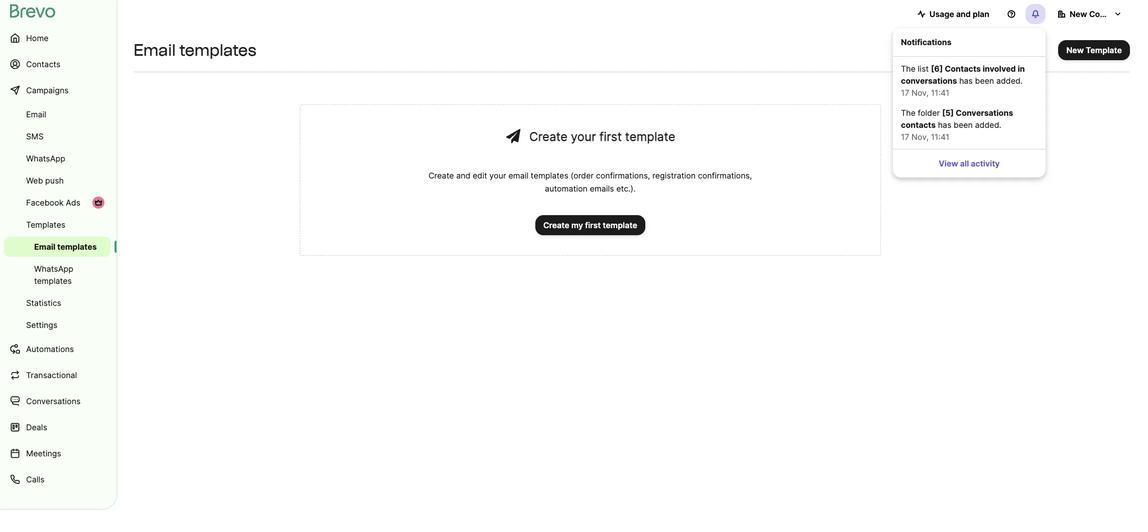 Task type: locate. For each thing, give the bounding box(es) containing it.
0 vertical spatial new
[[1070, 9, 1087, 19]]

1 vertical spatial has been added. 17 nov, 11:41
[[901, 120, 1001, 142]]

first inside button
[[585, 220, 601, 231]]

1 the from the top
[[901, 64, 916, 74]]

and left plan at top
[[956, 9, 971, 19]]

contacts right [6] at the top right of the page
[[945, 64, 981, 74]]

1 11:41 from the top
[[931, 88, 949, 98]]

0 horizontal spatial confirmations,
[[596, 171, 650, 181]]

the
[[901, 64, 916, 74], [901, 108, 916, 118]]

1 vertical spatial new
[[1066, 45, 1084, 55]]

new for new company
[[1070, 9, 1087, 19]]

has been added. 17 nov, 11:41
[[901, 76, 1023, 98], [901, 120, 1001, 142]]

has down [5]
[[938, 120, 952, 130]]

0 vertical spatial create
[[529, 130, 568, 144]]

1 vertical spatial first
[[585, 220, 601, 231]]

added. for [5] conversations contacts
[[975, 120, 1001, 130]]

added. for [6] contacts involved in conversations
[[996, 76, 1023, 86]]

automations
[[26, 345, 74, 355]]

0 horizontal spatial been
[[954, 120, 973, 130]]

web push
[[26, 176, 64, 186]]

been down [5]
[[954, 120, 973, 130]]

template inside button
[[603, 220, 637, 231]]

and
[[956, 9, 971, 19], [456, 171, 470, 181]]

1 vertical spatial and
[[456, 171, 470, 181]]

view all activity link
[[897, 154, 1042, 174]]

been down involved
[[975, 76, 994, 86]]

sms
[[26, 132, 44, 142]]

contacts up campaigns on the left top of page
[[26, 59, 60, 69]]

list
[[918, 64, 929, 74]]

whatsapp down email templates link
[[34, 264, 73, 274]]

11:41 down [5] conversations contacts
[[931, 132, 949, 142]]

1 horizontal spatial email templates
[[134, 41, 256, 60]]

automations link
[[4, 338, 110, 362]]

0 vertical spatial and
[[956, 9, 971, 19]]

0 horizontal spatial your
[[489, 171, 506, 181]]

and left edit
[[456, 171, 470, 181]]

has been added. 17 nov, 11:41 down [5]
[[901, 120, 1001, 142]]

template
[[625, 130, 675, 144], [603, 220, 637, 231]]

1 nov, from the top
[[912, 88, 929, 98]]

added. down involved
[[996, 76, 1023, 86]]

usage and plan button
[[909, 4, 997, 24]]

has for involved
[[959, 76, 973, 86]]

create your first template
[[529, 130, 675, 144]]

has been added. 17 nov, 11:41 up [5]
[[901, 76, 1023, 98]]

1 has been added. 17 nov, 11:41 from the top
[[901, 76, 1023, 98]]

settings
[[26, 320, 57, 330]]

1 vertical spatial the
[[901, 108, 916, 118]]

nov, down conversations on the right top of the page
[[912, 88, 929, 98]]

templates
[[179, 41, 256, 60], [531, 171, 568, 181], [57, 242, 97, 252], [34, 276, 72, 286]]

contacts
[[26, 59, 60, 69], [945, 64, 981, 74]]

new left company
[[1070, 9, 1087, 19]]

nov,
[[912, 88, 929, 98], [912, 132, 929, 142]]

1 horizontal spatial and
[[956, 9, 971, 19]]

0 vertical spatial has
[[959, 76, 973, 86]]

your up the (order
[[571, 130, 596, 144]]

templates inside whatsapp templates
[[34, 276, 72, 286]]

template for create my first template
[[603, 220, 637, 231]]

template down etc.).
[[603, 220, 637, 231]]

0 vertical spatial 11:41
[[931, 88, 949, 98]]

0 vertical spatial been
[[975, 76, 994, 86]]

all
[[960, 159, 969, 169]]

the up 'contacts'
[[901, 108, 916, 118]]

email templates
[[134, 41, 256, 60], [34, 242, 97, 252]]

0 vertical spatial your
[[571, 130, 596, 144]]

new for new template
[[1066, 45, 1084, 55]]

contacts inside contacts "link"
[[26, 59, 60, 69]]

17 for [6] contacts involved in conversations
[[901, 88, 909, 98]]

1 horizontal spatial conversations
[[956, 108, 1013, 118]]

has right conversations on the right top of the page
[[959, 76, 973, 86]]

17 down 'contacts'
[[901, 132, 909, 142]]

0 vertical spatial added.
[[996, 76, 1023, 86]]

create for create and edit your email templates (order confirmations, registration confirmations, automation emails etc.).
[[429, 171, 454, 181]]

sms link
[[4, 127, 110, 147]]

automation
[[545, 184, 588, 194]]

deals
[[26, 423, 47, 433]]

0 vertical spatial template
[[625, 130, 675, 144]]

conversations right [5]
[[956, 108, 1013, 118]]

0 vertical spatial nov,
[[912, 88, 929, 98]]

involved
[[983, 64, 1016, 74]]

1 vertical spatial your
[[489, 171, 506, 181]]

17 up the folder
[[901, 88, 909, 98]]

the left the list
[[901, 64, 916, 74]]

2 the from the top
[[901, 108, 916, 118]]

17 for [5] conversations contacts
[[901, 132, 909, 142]]

and inside the usage and plan button
[[956, 9, 971, 19]]

create inside create and edit your email templates (order confirmations, registration confirmations, automation emails etc.).
[[429, 171, 454, 181]]

1 horizontal spatial has
[[959, 76, 973, 86]]

whatsapp up web push
[[26, 154, 65, 164]]

added.
[[996, 76, 1023, 86], [975, 120, 1001, 130]]

0 vertical spatial conversations
[[956, 108, 1013, 118]]

new template button
[[1058, 40, 1130, 60]]

create
[[529, 130, 568, 144], [429, 171, 454, 181], [543, 220, 569, 231]]

2 has been added. 17 nov, 11:41 from the top
[[901, 120, 1001, 142]]

2 vertical spatial create
[[543, 220, 569, 231]]

1 horizontal spatial been
[[975, 76, 994, 86]]

0 vertical spatial email
[[134, 41, 176, 60]]

0 horizontal spatial contacts
[[26, 59, 60, 69]]

settings link
[[4, 315, 110, 335]]

1 vertical spatial create
[[429, 171, 454, 181]]

2 17 from the top
[[901, 132, 909, 142]]

1 horizontal spatial confirmations,
[[698, 171, 752, 181]]

in
[[1018, 64, 1025, 74]]

0 vertical spatial has been added. 17 nov, 11:41
[[901, 76, 1023, 98]]

been
[[975, 76, 994, 86], [954, 120, 973, 130]]

0 vertical spatial whatsapp
[[26, 154, 65, 164]]

1 vertical spatial been
[[954, 120, 973, 130]]

usage
[[930, 9, 954, 19]]

home
[[26, 33, 49, 43]]

has
[[959, 76, 973, 86], [938, 120, 952, 130]]

edit
[[473, 171, 487, 181]]

1 vertical spatial nov,
[[912, 132, 929, 142]]

conversations link
[[4, 390, 110, 414]]

whatsapp
[[26, 154, 65, 164], [34, 264, 73, 274]]

calls
[[26, 475, 45, 485]]

1 vertical spatial whatsapp
[[34, 264, 73, 274]]

new
[[1070, 9, 1087, 19], [1066, 45, 1084, 55]]

template up registration
[[625, 130, 675, 144]]

1 vertical spatial template
[[603, 220, 637, 231]]

nov, down 'contacts'
[[912, 132, 929, 142]]

2 vertical spatial email
[[34, 242, 55, 252]]

new left 'template'
[[1066, 45, 1084, 55]]

web
[[26, 176, 43, 186]]

1 vertical spatial added.
[[975, 120, 1001, 130]]

first right my
[[585, 220, 601, 231]]

0 horizontal spatial conversations
[[26, 397, 81, 407]]

your
[[571, 130, 596, 144], [489, 171, 506, 181]]

deals link
[[4, 416, 110, 440]]

new inside button
[[1066, 45, 1084, 55]]

1 vertical spatial email templates
[[34, 242, 97, 252]]

first up create and edit your email templates (order confirmations, registration confirmations, automation emails etc.).
[[599, 130, 622, 144]]

added. up activity
[[975, 120, 1001, 130]]

1 vertical spatial 17
[[901, 132, 909, 142]]

the for the list
[[901, 64, 916, 74]]

contacts link
[[4, 52, 110, 76]]

and inside create and edit your email templates (order confirmations, registration confirmations, automation emails etc.).
[[456, 171, 470, 181]]

ads
[[66, 198, 80, 208]]

11:41
[[931, 88, 949, 98], [931, 132, 949, 142]]

article
[[893, 57, 1046, 149]]

first for my
[[585, 220, 601, 231]]

view
[[939, 159, 958, 169]]

new company button
[[1050, 4, 1130, 24]]

contacts inside [6] contacts involved in conversations
[[945, 64, 981, 74]]

0 horizontal spatial and
[[456, 171, 470, 181]]

contacts
[[901, 120, 936, 130]]

1 vertical spatial has
[[938, 120, 952, 130]]

[5]
[[942, 108, 954, 118]]

1 vertical spatial 11:41
[[931, 132, 949, 142]]

whatsapp for whatsapp
[[26, 154, 65, 164]]

2 nov, from the top
[[912, 132, 929, 142]]

whatsapp for whatsapp templates
[[34, 264, 73, 274]]

0 vertical spatial email templates
[[134, 41, 256, 60]]

facebook ads link
[[4, 193, 110, 213]]

whatsapp link
[[4, 149, 110, 169]]

campaigns link
[[4, 78, 110, 102]]

(order
[[571, 171, 594, 181]]

your right edit
[[489, 171, 506, 181]]

facebook
[[26, 198, 63, 208]]

confirmations,
[[596, 171, 650, 181], [698, 171, 752, 181]]

email
[[134, 41, 176, 60], [26, 109, 46, 120], [34, 242, 55, 252]]

2 11:41 from the top
[[931, 132, 949, 142]]

0 vertical spatial first
[[599, 130, 622, 144]]

and for usage
[[956, 9, 971, 19]]

17
[[901, 88, 909, 98], [901, 132, 909, 142]]

statistics
[[26, 298, 61, 308]]

1 horizontal spatial your
[[571, 130, 596, 144]]

new template
[[1066, 45, 1122, 55]]

0 vertical spatial 17
[[901, 88, 909, 98]]

conversations down 'transactional'
[[26, 397, 81, 407]]

plan
[[973, 9, 989, 19]]

create inside create my first template button
[[543, 220, 569, 231]]

11:41 down conversations on the right top of the page
[[931, 88, 949, 98]]

company
[[1089, 9, 1126, 19]]

1 horizontal spatial contacts
[[945, 64, 981, 74]]

0 horizontal spatial has
[[938, 120, 952, 130]]

the list
[[901, 64, 931, 74]]

first
[[599, 130, 622, 144], [585, 220, 601, 231]]

new inside button
[[1070, 9, 1087, 19]]

0 vertical spatial the
[[901, 64, 916, 74]]

conversations
[[956, 108, 1013, 118], [26, 397, 81, 407]]

1 17 from the top
[[901, 88, 909, 98]]



Task type: describe. For each thing, give the bounding box(es) containing it.
the for the folder
[[901, 108, 916, 118]]

1 confirmations, from the left
[[596, 171, 650, 181]]

folder
[[918, 108, 940, 118]]

template for create your first template
[[625, 130, 675, 144]]

create my first template
[[543, 220, 637, 231]]

create for create your first template
[[529, 130, 568, 144]]

left___rvooi image
[[94, 199, 102, 207]]

11:41 for [5]
[[931, 132, 949, 142]]

conversations
[[901, 76, 957, 86]]

[6] contacts involved in conversations
[[901, 64, 1025, 86]]

[6]
[[931, 64, 943, 74]]

0 horizontal spatial email templates
[[34, 242, 97, 252]]

statistics link
[[4, 293, 110, 313]]

your inside create and edit your email templates (order confirmations, registration confirmations, automation emails etc.).
[[489, 171, 506, 181]]

home link
[[4, 26, 110, 50]]

facebook ads
[[26, 198, 80, 208]]

meetings link
[[4, 442, 110, 466]]

has been added. 17 nov, 11:41 for contacts
[[901, 76, 1023, 98]]

has for contacts
[[938, 120, 952, 130]]

template
[[1086, 45, 1122, 55]]

activity
[[971, 159, 1000, 169]]

and for create
[[456, 171, 470, 181]]

web push link
[[4, 171, 110, 191]]

templates link
[[4, 215, 110, 235]]

first for your
[[599, 130, 622, 144]]

the folder
[[901, 108, 942, 118]]

whatsapp templates
[[34, 264, 73, 286]]

nov, for folder
[[912, 132, 929, 142]]

my
[[571, 220, 583, 231]]

email
[[509, 171, 529, 181]]

registration
[[652, 171, 696, 181]]

1 vertical spatial conversations
[[26, 397, 81, 407]]

email link
[[4, 104, 110, 125]]

create my first template button
[[535, 215, 645, 236]]

1 vertical spatial email
[[26, 109, 46, 120]]

been for conversations
[[954, 120, 973, 130]]

etc.).
[[616, 184, 636, 194]]

new company
[[1070, 9, 1126, 19]]

notifications
[[901, 37, 952, 47]]

whatsapp templates link
[[4, 259, 110, 291]]

templates inside create and edit your email templates (order confirmations, registration confirmations, automation emails etc.).
[[531, 171, 568, 181]]

11:41 for [6]
[[931, 88, 949, 98]]

[5] conversations contacts
[[901, 108, 1013, 130]]

2 confirmations, from the left
[[698, 171, 752, 181]]

transactional
[[26, 371, 77, 381]]

has been added. 17 nov, 11:41 for conversations
[[901, 120, 1001, 142]]

templates
[[26, 220, 65, 230]]

create for create my first template
[[543, 220, 569, 231]]

create and edit your email templates (order confirmations, registration confirmations, automation emails etc.).
[[429, 171, 752, 194]]

meetings
[[26, 449, 61, 459]]

conversations inside [5] conversations contacts
[[956, 108, 1013, 118]]

view all activity
[[939, 159, 1000, 169]]

emails
[[590, 184, 614, 194]]

nov, for list
[[912, 88, 929, 98]]

push
[[45, 176, 64, 186]]

campaigns
[[26, 85, 69, 95]]

calls link
[[4, 468, 110, 492]]

usage and plan
[[930, 9, 989, 19]]

article containing the list
[[893, 57, 1046, 149]]

email templates link
[[4, 237, 110, 257]]

transactional link
[[4, 364, 110, 388]]

been for contacts
[[975, 76, 994, 86]]



Task type: vqa. For each thing, say whether or not it's contained in the screenshot.
'Transactional'
yes



